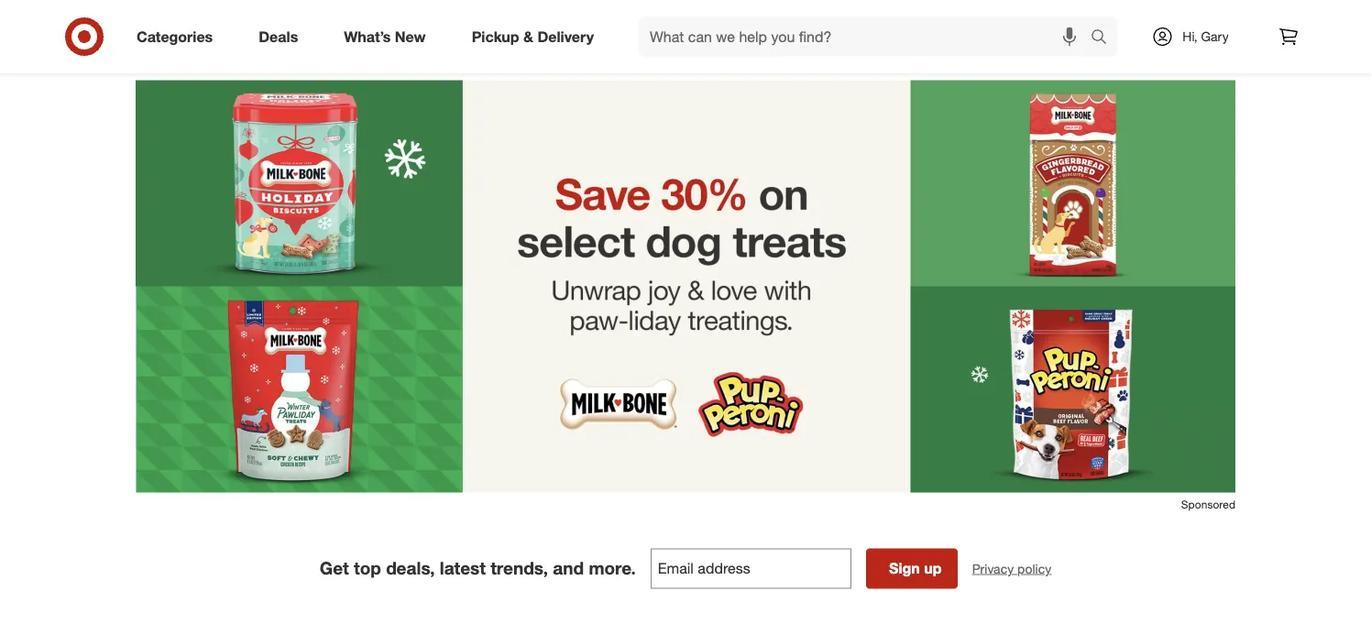 Task type: describe. For each thing, give the bounding box(es) containing it.
categories
[[137, 28, 213, 45]]

& for sports
[[206, 26, 214, 42]]

hi, gary
[[1183, 28, 1229, 44]]

get
[[320, 558, 349, 579]]

search
[[1083, 29, 1127, 47]]

more.
[[589, 558, 636, 579]]

up
[[925, 560, 942, 578]]

sports & outdoors link
[[124, 0, 311, 43]]

clearance link
[[1061, 0, 1248, 43]]

household essentials
[[718, 26, 841, 42]]

deals,
[[386, 558, 435, 579]]

advertisement region
[[136, 80, 1236, 496]]

household essentials link
[[686, 0, 873, 43]]

sponsored
[[1182, 497, 1236, 511]]

new
[[395, 28, 426, 45]]

what's new
[[344, 28, 426, 45]]

pickup
[[472, 28, 520, 45]]

deals link
[[243, 17, 321, 57]]

gary
[[1202, 28, 1229, 44]]

apple
[[388, 26, 422, 42]]

pickup & delivery
[[472, 28, 594, 45]]

sports
[[163, 26, 202, 42]]

what's new link
[[329, 17, 449, 57]]

sign
[[889, 560, 920, 578]]

sign up button
[[866, 549, 958, 589]]

top
[[354, 558, 381, 579]]

essentials
[[783, 26, 841, 42]]

apple link
[[311, 0, 499, 43]]

hi,
[[1183, 28, 1198, 44]]

delivery
[[538, 28, 594, 45]]

What can we help you find? suggestions appear below search field
[[639, 17, 1096, 57]]



Task type: vqa. For each thing, say whether or not it's contained in the screenshot.
Essentials
yes



Task type: locate. For each thing, give the bounding box(es) containing it.
& for pickup
[[524, 28, 534, 45]]

policy
[[1018, 561, 1052, 577]]

and
[[553, 558, 584, 579]]

privacy policy
[[973, 561, 1052, 577]]

household
[[718, 26, 780, 42]]

privacy
[[973, 561, 1014, 577]]

search button
[[1083, 17, 1127, 61]]

what's
[[344, 28, 391, 45]]

outdoors
[[217, 26, 272, 42]]

grocery link
[[499, 0, 686, 43]]

deals
[[259, 28, 298, 45]]

clearance
[[1125, 26, 1183, 42]]

0 horizontal spatial &
[[206, 26, 214, 42]]

latest
[[440, 558, 486, 579]]

& inside 'link'
[[206, 26, 214, 42]]

categories link
[[121, 17, 236, 57]]

trends,
[[491, 558, 548, 579]]

1 horizontal spatial &
[[524, 28, 534, 45]]

privacy policy link
[[973, 560, 1052, 578]]

pickup & delivery link
[[456, 17, 617, 57]]

get top deals, latest trends, and more.
[[320, 558, 636, 579]]

& right sports on the top left of the page
[[206, 26, 214, 42]]

& right pickup
[[524, 28, 534, 45]]

sign up
[[889, 560, 942, 578]]

None text field
[[651, 549, 852, 589]]

grocery
[[569, 26, 616, 42]]

sports & outdoors
[[163, 26, 272, 42]]

&
[[206, 26, 214, 42], [524, 28, 534, 45]]



